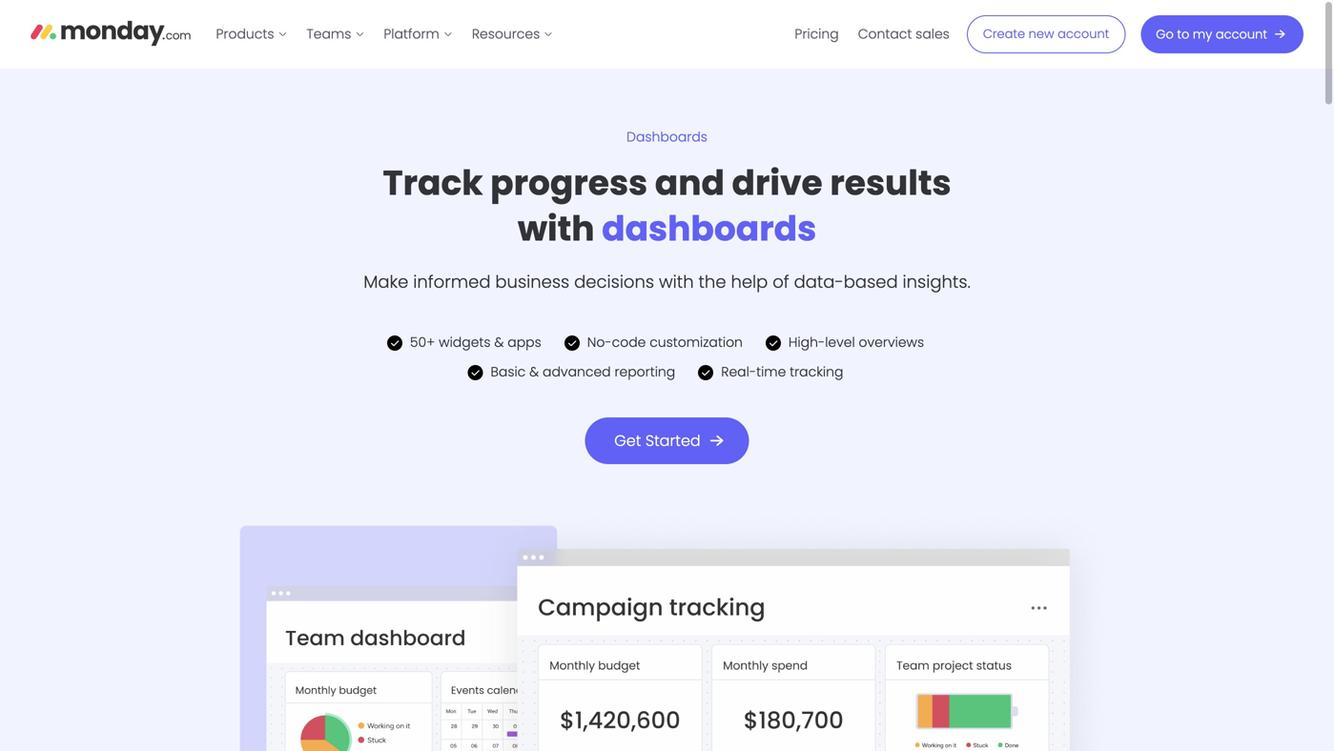 Task type: vqa. For each thing, say whether or not it's contained in the screenshot.
Make
yes



Task type: describe. For each thing, give the bounding box(es) containing it.
code
[[612, 333, 646, 352]]

decisions
[[574, 270, 654, 294]]

create
[[983, 25, 1025, 42]]

high-level overviews
[[789, 333, 924, 352]]

reporting
[[615, 363, 676, 382]]

level
[[825, 333, 855, 352]]

of
[[773, 270, 789, 294]]

make informed business decisions with the help of data-based insights.
[[364, 270, 971, 294]]

based
[[844, 270, 898, 294]]

main element
[[206, 0, 1304, 69]]

basic & advanced reporting
[[491, 363, 676, 382]]

products
[[216, 25, 274, 43]]

no-
[[587, 333, 612, 352]]

real-
[[721, 363, 756, 382]]

go to my account
[[1156, 26, 1268, 43]]

results
[[830, 159, 952, 207]]

sales
[[916, 25, 950, 43]]

the
[[699, 270, 726, 294]]

monday.com logo image
[[31, 12, 191, 53]]

make
[[364, 270, 409, 294]]

platform link
[[374, 19, 462, 50]]

apps
[[508, 333, 542, 352]]

dashboard image
[[200, 499, 1134, 752]]

1 horizontal spatial with
[[659, 270, 694, 294]]

contact
[[858, 25, 912, 43]]

list containing pricing
[[785, 0, 959, 69]]

new
[[1029, 25, 1055, 42]]

business
[[495, 270, 570, 294]]

real-time tracking
[[721, 363, 844, 382]]

create new account
[[983, 25, 1110, 42]]

0 vertical spatial &
[[494, 333, 504, 352]]

get started
[[615, 430, 701, 452]]

progress
[[490, 159, 648, 207]]

contact sales button
[[849, 19, 959, 50]]

account inside button
[[1216, 26, 1268, 43]]

list containing products
[[206, 0, 563, 69]]

products link
[[206, 19, 297, 50]]

teams
[[307, 25, 351, 43]]

pricing link
[[785, 19, 849, 50]]

started
[[646, 430, 701, 452]]

advanced
[[543, 363, 611, 382]]

time
[[756, 363, 786, 382]]



Task type: locate. For each thing, give the bounding box(es) containing it.
& left apps
[[494, 333, 504, 352]]

resources
[[472, 25, 540, 43]]

drive
[[732, 159, 823, 207]]

help
[[731, 270, 768, 294]]

contact sales
[[858, 25, 950, 43]]

2 list from the left
[[785, 0, 959, 69]]

track progress and drive results with
[[383, 159, 952, 253]]

tracking
[[790, 363, 844, 382]]

1 horizontal spatial account
[[1216, 26, 1268, 43]]

my
[[1193, 26, 1213, 43]]

0 vertical spatial with
[[518, 205, 595, 253]]

0 horizontal spatial list
[[206, 0, 563, 69]]

pricing
[[795, 25, 839, 43]]

&
[[494, 333, 504, 352], [529, 363, 539, 382]]

with left the
[[659, 270, 694, 294]]

informed
[[413, 270, 491, 294]]

no-code customization
[[587, 333, 743, 352]]

create new account button
[[967, 15, 1126, 53]]

customization
[[650, 333, 743, 352]]

widgets
[[439, 333, 491, 352]]

basic
[[491, 363, 526, 382]]

50+
[[410, 333, 435, 352]]

high-
[[789, 333, 825, 352]]

0 horizontal spatial with
[[518, 205, 595, 253]]

50+ widgets & apps
[[410, 333, 542, 352]]

& right basic
[[529, 363, 539, 382]]

1 horizontal spatial list
[[785, 0, 959, 69]]

teams link
[[297, 19, 374, 50]]

list
[[206, 0, 563, 69], [785, 0, 959, 69]]

go
[[1156, 26, 1174, 43]]

dashboards
[[627, 128, 708, 146]]

data-
[[794, 270, 844, 294]]

with
[[518, 205, 595, 253], [659, 270, 694, 294]]

to
[[1177, 26, 1190, 43]]

go to my account button
[[1141, 15, 1304, 53]]

1 horizontal spatial &
[[529, 363, 539, 382]]

1 vertical spatial with
[[659, 270, 694, 294]]

account inside button
[[1058, 25, 1110, 42]]

track
[[383, 159, 483, 207]]

account right my
[[1216, 26, 1268, 43]]

get started button
[[585, 418, 749, 465]]

platform
[[384, 25, 440, 43]]

with up business
[[518, 205, 595, 253]]

insights.
[[903, 270, 971, 294]]

dashboards
[[602, 205, 817, 253]]

1 vertical spatial &
[[529, 363, 539, 382]]

account right new
[[1058, 25, 1110, 42]]

resources link
[[462, 19, 563, 50]]

0 horizontal spatial &
[[494, 333, 504, 352]]

get
[[615, 430, 641, 452]]

account
[[1058, 25, 1110, 42], [1216, 26, 1268, 43]]

0 horizontal spatial account
[[1058, 25, 1110, 42]]

overviews
[[859, 333, 924, 352]]

and
[[655, 159, 725, 207]]

with inside track progress and drive results with
[[518, 205, 595, 253]]

1 list from the left
[[206, 0, 563, 69]]



